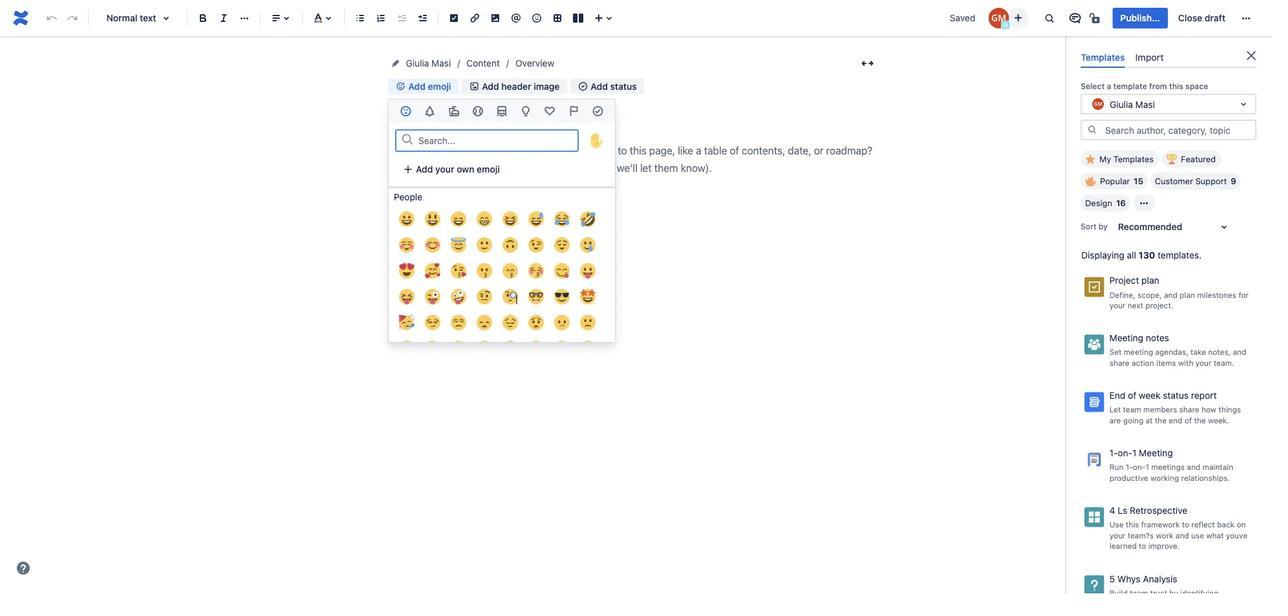 Task type: describe. For each thing, give the bounding box(es) containing it.
normal
[[106, 13, 137, 23]]

italic ⌘i image
[[216, 10, 232, 26]]

how
[[1202, 405, 1217, 414]]

:blush: image
[[425, 237, 441, 253]]

relationships.
[[1182, 474, 1231, 483]]

choose an emoji category tab list
[[389, 100, 615, 123]]

maintain
[[1203, 463, 1234, 472]]

:cry: image
[[555, 341, 570, 357]]

learned
[[1110, 542, 1137, 551]]

:grinning: image
[[399, 212, 415, 227]]

members
[[1144, 405, 1178, 414]]

1 horizontal spatial to
[[1183, 520, 1190, 530]]

sort by
[[1081, 222, 1108, 231]]

project plan define, scope, and plan milestones for your next project.
[[1110, 275, 1249, 310]]

templates.
[[1158, 250, 1202, 261]]

5
[[1110, 574, 1116, 585]]

meeting inside meeting notes set meeting agendas, take notes, and share action items with your team.
[[1110, 333, 1144, 344]]

add emoji
[[409, 81, 451, 91]]

masi inside giulia masi link
[[432, 58, 451, 69]]

this for retrospective
[[1126, 520, 1140, 530]]

template
[[1114, 82, 1148, 91]]

open image
[[1236, 97, 1252, 112]]

:face_with_raised_eyebrow: image
[[477, 289, 492, 305]]

:smile: image
[[451, 212, 467, 227]]

normal text button
[[94, 4, 182, 32]]

:smiley: image
[[425, 212, 441, 227]]

end of week status report let team members share how things are going at the end of the week.
[[1110, 390, 1242, 425]]

more categories image
[[1137, 196, 1152, 211]]

bullet list ⌘⇧8 image
[[353, 10, 368, 26]]

1 horizontal spatial 1-
[[1126, 463, 1133, 472]]

add header image
[[482, 81, 560, 91]]

status inside end of week status report let team members share how things are going at the end of the week.
[[1164, 390, 1189, 401]]

work
[[1157, 531, 1174, 540]]

use
[[1192, 531, 1205, 540]]

travel & places image
[[494, 104, 510, 119]]

displaying
[[1082, 250, 1125, 261]]

add your own emoji
[[416, 164, 500, 175]]

tab list containing templates
[[1076, 47, 1262, 68]]

giulia masi link
[[406, 56, 451, 71]]

:laughing: image
[[503, 212, 518, 227]]

:stuck_out_tongue_winking_eye: image
[[425, 289, 441, 305]]

people
[[394, 192, 423, 203]]

search icon image
[[1088, 125, 1098, 135]]

:star_struck: image
[[580, 289, 596, 305]]

1 vertical spatial plan
[[1180, 290, 1196, 299]]

:pensive: image
[[503, 315, 518, 331]]

add status
[[591, 81, 637, 91]]

:stuck_out_tongue: image
[[580, 263, 596, 279]]

activity image
[[470, 104, 486, 119]]

going
[[1124, 416, 1144, 425]]

my templates
[[1100, 154, 1154, 164]]

space
[[1186, 82, 1209, 91]]

5 whys analysis
[[1110, 574, 1178, 585]]

use
[[1110, 520, 1124, 530]]

publish...
[[1121, 13, 1161, 23]]

no restrictions image
[[1089, 10, 1104, 26]]

share for meeting
[[1110, 359, 1130, 368]]

framework
[[1142, 520, 1180, 530]]

select
[[1081, 82, 1105, 91]]

16
[[1117, 198, 1126, 208]]

meeting notes set meeting agendas, take notes, and share action items with your team.
[[1110, 333, 1247, 368]]

and inside 1-on-1 meeting run 1-on-1 meetings and maintain productive working relationships.
[[1188, 463, 1201, 472]]

add your own emoji button
[[395, 159, 508, 180]]

:upside_down: image
[[503, 237, 518, 253]]

define,
[[1110, 290, 1136, 299]]

redo ⌘⇧z image
[[65, 10, 80, 26]]

end
[[1169, 416, 1183, 425]]

agendas,
[[1156, 348, 1189, 357]]

youve
[[1227, 531, 1248, 540]]

let
[[1110, 405, 1121, 414]]

add header image button
[[462, 78, 568, 94]]

1 vertical spatial on-
[[1133, 463, 1146, 472]]

:frowning2: image
[[399, 341, 415, 357]]

ls
[[1118, 506, 1128, 516]]

:relaxed: image
[[399, 237, 415, 253]]

productive
[[1110, 474, 1149, 483]]

bold ⌘b image
[[195, 10, 211, 26]]

:disappointed: image
[[477, 315, 492, 331]]

meetings
[[1152, 463, 1185, 472]]

status inside dropdown button
[[610, 81, 637, 91]]

milestones
[[1198, 290, 1237, 299]]

take
[[1191, 348, 1207, 357]]

make page full-width image
[[860, 56, 876, 71]]

productivity image
[[590, 104, 606, 119]]

select a template from this space
[[1081, 82, 1209, 91]]

4 ls retrospective use this framework to reflect back on your team?s work and use what youve learned to improve.
[[1110, 506, 1248, 551]]

1 vertical spatial of
[[1185, 416, 1193, 425]]

retrospective
[[1130, 506, 1188, 516]]

emoji inside dropdown button
[[428, 81, 451, 91]]

flags image
[[566, 104, 582, 119]]

Search author, category, topic field
[[1102, 121, 1256, 139]]

close draft
[[1179, 13, 1226, 23]]

design 16
[[1086, 198, 1126, 208]]

sort
[[1081, 222, 1097, 231]]

on
[[1237, 520, 1246, 530]]

emoji image
[[529, 10, 545, 26]]

:joy: image
[[555, 212, 570, 227]]

symbols image
[[542, 104, 558, 119]]

scope,
[[1138, 290, 1162, 299]]

:nerd: image
[[529, 289, 544, 305]]

project
[[1110, 275, 1140, 286]]

4
[[1110, 506, 1116, 516]]

header
[[502, 81, 532, 91]]

from
[[1150, 82, 1168, 91]]

your inside button
[[436, 164, 455, 175]]

add for add header image
[[482, 81, 499, 91]]

image icon image
[[469, 81, 480, 91]]

team?s
[[1128, 531, 1154, 540]]

customer support 9
[[1155, 176, 1237, 186]]

close templates and import image
[[1244, 48, 1260, 63]]

my
[[1100, 154, 1112, 164]]

this for template
[[1170, 82, 1184, 91]]

and inside project plan define, scope, and plan milestones for your next project.
[[1165, 290, 1178, 299]]

9
[[1231, 176, 1237, 186]]

:persevere: image
[[425, 341, 441, 357]]

overview link
[[516, 56, 555, 71]]

add for add emoji
[[409, 81, 426, 91]]

content link
[[467, 56, 500, 71]]

recommended button
[[1111, 217, 1240, 238]]

close
[[1179, 13, 1203, 23]]

team.
[[1214, 359, 1235, 368]]

table image
[[550, 10, 566, 26]]

popular
[[1101, 176, 1130, 186]]

for
[[1239, 290, 1249, 299]]

publish... button
[[1113, 8, 1168, 28]]

1 vertical spatial 1
[[1146, 463, 1150, 472]]

mention image
[[509, 10, 524, 26]]

undo ⌘z image
[[44, 10, 60, 26]]

:sob: image
[[580, 341, 596, 357]]

:pleading_face: image
[[529, 341, 544, 357]]

:raised_hand: image
[[589, 133, 605, 148]]

and inside meeting notes set meeting agendas, take notes, and share action items with your team.
[[1234, 348, 1247, 357]]

with
[[1179, 359, 1194, 368]]

help image
[[16, 561, 31, 577]]

:partying_face: image
[[399, 315, 415, 331]]

analysis
[[1144, 574, 1178, 585]]

text
[[140, 13, 156, 23]]



Task type: locate. For each thing, give the bounding box(es) containing it.
1 horizontal spatial status
[[1164, 390, 1189, 401]]

add status button
[[570, 78, 645, 94]]

plan up scope,
[[1142, 275, 1160, 286]]

add for add status
[[591, 81, 608, 91]]

:smiling_face_with_3_hearts: image
[[425, 263, 441, 279]]

1 vertical spatial masi
[[1136, 99, 1155, 110]]

reflect
[[1192, 520, 1216, 530]]

and up the team.
[[1234, 348, 1247, 357]]

0 vertical spatial emoji
[[428, 81, 451, 91]]

:grin: image
[[477, 212, 492, 227]]

0 horizontal spatial the
[[1155, 416, 1167, 425]]

templates inside button
[[1114, 154, 1154, 164]]

1 horizontal spatial masi
[[1136, 99, 1155, 110]]

emoji inside button
[[477, 164, 500, 175]]

1 vertical spatial giulia masi
[[1110, 99, 1155, 110]]

:innocent: image
[[451, 237, 467, 253]]

back
[[1218, 520, 1235, 530]]

action item image
[[446, 10, 462, 26]]

1 vertical spatial to
[[1139, 542, 1147, 551]]

giulia down template
[[1110, 99, 1134, 110]]

2 the from the left
[[1195, 416, 1206, 425]]

your down "take"
[[1196, 359, 1212, 368]]

nature image
[[422, 104, 438, 119]]

1
[[1133, 448, 1137, 459], [1146, 463, 1150, 472]]

0 vertical spatial share
[[1110, 359, 1130, 368]]

and left use
[[1176, 531, 1190, 540]]

own
[[457, 164, 475, 175]]

week.
[[1209, 416, 1230, 425]]

featured button
[[1163, 151, 1222, 168]]

:raised_hand: image
[[586, 129, 609, 152]]

0 vertical spatial to
[[1183, 520, 1190, 530]]

close draft button
[[1171, 8, 1234, 28]]

next
[[1128, 301, 1144, 310]]

at
[[1146, 416, 1153, 425]]

masi down select a template from this space
[[1136, 99, 1155, 110]]

templates up 15
[[1114, 154, 1154, 164]]

by
[[1099, 222, 1108, 231]]

and up 'relationships.'
[[1188, 463, 1201, 472]]

1 horizontal spatial emoji
[[477, 164, 500, 175]]

numbered list ⌘⇧7 image
[[373, 10, 389, 26]]

this up team?s
[[1126, 520, 1140, 530]]

add inside the "emojis actions and list panel" tab panel
[[416, 164, 433, 175]]

on- up run
[[1118, 448, 1133, 459]]

set
[[1110, 348, 1122, 357]]

status up members
[[1164, 390, 1189, 401]]

0 vertical spatial giulia masi
[[406, 58, 451, 69]]

to down team?s
[[1139, 542, 1147, 551]]

emoji right own on the left of the page
[[477, 164, 500, 175]]

1 left meetings
[[1146, 463, 1150, 472]]

my templates button
[[1081, 151, 1160, 168]]

1 vertical spatial emoji
[[477, 164, 500, 175]]

0 vertical spatial 1-
[[1110, 448, 1118, 459]]

Emoji name field
[[415, 131, 578, 149]]

more image
[[1239, 10, 1255, 26]]

1- up run
[[1110, 448, 1118, 459]]

of up the team
[[1128, 390, 1137, 401]]

comment icon image
[[1068, 10, 1083, 26]]

0 horizontal spatial plan
[[1142, 275, 1160, 286]]

15
[[1134, 176, 1144, 186]]

plan left the milestones
[[1180, 290, 1196, 299]]

align left image
[[269, 10, 284, 26]]

all
[[1127, 250, 1137, 261]]

plan
[[1142, 275, 1160, 286], [1180, 290, 1196, 299]]

:face_with_monocle: image
[[503, 289, 518, 305]]

add emoji button
[[388, 78, 459, 94]]

1 vertical spatial status
[[1164, 390, 1189, 401]]

0 horizontal spatial to
[[1139, 542, 1147, 551]]

your
[[436, 164, 455, 175], [1110, 301, 1126, 310], [1196, 359, 1212, 368], [1110, 531, 1126, 540]]

:confused: image
[[555, 315, 570, 331]]

:sweat_smile: image
[[529, 212, 544, 227]]

1 horizontal spatial the
[[1195, 416, 1206, 425]]

:kissing_heart: image
[[451, 263, 467, 279]]

0 horizontal spatial 1
[[1133, 448, 1137, 459]]

notes,
[[1209, 348, 1231, 357]]

0 vertical spatial meeting
[[1110, 333, 1144, 344]]

customer
[[1155, 176, 1194, 186]]

a
[[1107, 82, 1112, 91]]

masi
[[432, 58, 451, 69], [1136, 99, 1155, 110]]

share inside meeting notes set meeting agendas, take notes, and share action items with your team.
[[1110, 359, 1130, 368]]

emoji picker dialog
[[388, 99, 616, 595]]

1 vertical spatial 1-
[[1126, 463, 1133, 472]]

:zany_face: image
[[451, 289, 467, 305]]

0 vertical spatial templates
[[1081, 52, 1125, 62]]

recommended
[[1119, 222, 1183, 232]]

tab list
[[1076, 47, 1262, 68]]

and up project.
[[1165, 290, 1178, 299]]

of right end
[[1185, 416, 1193, 425]]

what
[[1207, 531, 1224, 540]]

normal text
[[106, 13, 156, 23]]

giulia masi image
[[989, 8, 1010, 28]]

1- up productive
[[1126, 463, 1133, 472]]

1 horizontal spatial this
[[1170, 82, 1184, 91]]

on-
[[1118, 448, 1133, 459], [1133, 463, 1146, 472]]

:tired_face: image
[[477, 341, 492, 357]]

this inside 4 ls retrospective use this framework to reflect back on your team?s work and use what youve learned to improve.
[[1126, 520, 1140, 530]]

add image, video, or file image
[[488, 10, 503, 26]]

add for add your own emoji
[[416, 164, 433, 175]]

add up people
[[416, 164, 433, 175]]

:slight_frown: image
[[580, 315, 596, 331]]

share for status
[[1180, 405, 1200, 414]]

:wink: image
[[529, 237, 544, 253]]

emoji down giulia masi link
[[428, 81, 451, 91]]

1 vertical spatial giulia
[[1110, 99, 1134, 110]]

meeting up meetings
[[1140, 448, 1173, 459]]

1 vertical spatial this
[[1126, 520, 1140, 530]]

add right image icon
[[482, 81, 499, 91]]

giulia right 'move this page' image on the left of the page
[[406, 58, 429, 69]]

:rofl: image
[[580, 212, 596, 227]]

are
[[1110, 416, 1122, 425]]

your down define,
[[1110, 301, 1126, 310]]

templates inside tab list
[[1081, 52, 1125, 62]]

action
[[1132, 359, 1155, 368]]

run
[[1110, 463, 1124, 472]]

Give this page a title text field
[[388, 101, 880, 122]]

objects image
[[518, 104, 534, 119]]

add right the add emoji icon on the left
[[409, 81, 426, 91]]

end
[[1110, 390, 1126, 401]]

:yum: image
[[555, 263, 570, 279]]

outdent ⇧tab image
[[394, 10, 410, 26]]

0 horizontal spatial 1-
[[1110, 448, 1118, 459]]

status
[[610, 81, 637, 91], [1164, 390, 1189, 401]]

overview
[[516, 58, 555, 69]]

1 horizontal spatial plan
[[1180, 290, 1196, 299]]

1 horizontal spatial of
[[1185, 416, 1193, 425]]

layouts image
[[571, 10, 586, 26]]

your left own on the left of the page
[[436, 164, 455, 175]]

1 up productive
[[1133, 448, 1137, 459]]

0 vertical spatial of
[[1128, 390, 1137, 401]]

:kissing_closed_eyes: image
[[529, 263, 544, 279]]

giulia masi down template
[[1110, 99, 1155, 110]]

templates up a
[[1081, 52, 1125, 62]]

share up end
[[1180, 405, 1200, 414]]

1 vertical spatial templates
[[1114, 154, 1154, 164]]

1 horizontal spatial giulia
[[1110, 99, 1134, 110]]

:heart_eyes: image
[[399, 263, 415, 279]]

emojis actions and list panel tab panel
[[389, 123, 615, 595]]

add emoji image
[[396, 81, 406, 91]]

displaying all 130 templates.
[[1082, 250, 1202, 261]]

invite to edit image
[[1011, 10, 1026, 26]]

giulia masi up the add emoji
[[406, 58, 451, 69]]

0 vertical spatial plan
[[1142, 275, 1160, 286]]

share
[[1110, 359, 1130, 368], [1180, 405, 1200, 414]]

0 horizontal spatial status
[[610, 81, 637, 91]]

your inside meeting notes set meeting agendas, take notes, and share action items with your team.
[[1196, 359, 1212, 368]]

this right 'from'
[[1170, 82, 1184, 91]]

find and replace image
[[1042, 10, 1058, 26]]

:smirk: image
[[425, 315, 441, 331]]

:worried: image
[[529, 315, 544, 331]]

0 vertical spatial status
[[610, 81, 637, 91]]

:confounded: image
[[451, 341, 467, 357]]

people image
[[398, 104, 414, 119]]

:slight_smile: image
[[477, 237, 492, 253]]

:sunglasses: image
[[555, 289, 570, 305]]

confluence image
[[10, 8, 31, 28], [10, 8, 31, 28]]

0 horizontal spatial giulia
[[406, 58, 429, 69]]

0 horizontal spatial of
[[1128, 390, 1137, 401]]

indent tab image
[[415, 10, 430, 26]]

move this page image
[[390, 58, 401, 69]]

notes
[[1146, 333, 1170, 344]]

130
[[1139, 250, 1156, 261]]

and
[[1165, 290, 1178, 299], [1234, 348, 1247, 357], [1188, 463, 1201, 472], [1176, 531, 1190, 540]]

link image
[[467, 10, 483, 26]]

draft
[[1205, 13, 1226, 23]]

1 the from the left
[[1155, 416, 1167, 425]]

more formatting image
[[237, 10, 252, 26]]

masi up the add emoji
[[432, 58, 451, 69]]

giulia masi
[[406, 58, 451, 69], [1110, 99, 1155, 110]]

0 horizontal spatial share
[[1110, 359, 1130, 368]]

0 vertical spatial on-
[[1118, 448, 1133, 459]]

meeting up set
[[1110, 333, 1144, 344]]

None text field
[[1091, 98, 1093, 111]]

1 horizontal spatial share
[[1180, 405, 1200, 414]]

0 horizontal spatial this
[[1126, 520, 1140, 530]]

0 vertical spatial giulia
[[406, 58, 429, 69]]

5 whys analysis button
[[1079, 569, 1260, 595]]

support
[[1196, 176, 1227, 186]]

1 horizontal spatial giulia masi
[[1110, 99, 1155, 110]]

this
[[1170, 82, 1184, 91], [1126, 520, 1140, 530]]

0 horizontal spatial masi
[[432, 58, 451, 69]]

:kissing: image
[[477, 263, 492, 279]]

meeting
[[1110, 333, 1144, 344], [1140, 448, 1173, 459]]

emoji
[[428, 81, 451, 91], [477, 164, 500, 175]]

to
[[1183, 520, 1190, 530], [1139, 542, 1147, 551]]

project.
[[1146, 301, 1174, 310]]

on- up productive
[[1133, 463, 1146, 472]]

your inside project plan define, scope, and plan milestones for your next project.
[[1110, 301, 1126, 310]]

to left reflect
[[1183, 520, 1190, 530]]

share down set
[[1110, 359, 1130, 368]]

status up the title text box
[[610, 81, 637, 91]]

0 vertical spatial masi
[[432, 58, 451, 69]]

content
[[467, 58, 500, 69]]

1 vertical spatial meeting
[[1140, 448, 1173, 459]]

1-
[[1110, 448, 1118, 459], [1126, 463, 1133, 472]]

the down members
[[1155, 416, 1167, 425]]

0 horizontal spatial emoji
[[428, 81, 451, 91]]

:smiling_face_with_tear: image
[[580, 237, 596, 253]]

and inside 4 ls retrospective use this framework to reflect back on your team?s work and use what youve learned to improve.
[[1176, 531, 1190, 540]]

items
[[1157, 359, 1177, 368]]

whys
[[1118, 574, 1141, 585]]

0 vertical spatial 1
[[1133, 448, 1137, 459]]

:kissing_smiling_eyes: image
[[503, 263, 518, 279]]

:stuck_out_tongue_closed_eyes: image
[[399, 289, 415, 305]]

0 horizontal spatial giulia masi
[[406, 58, 451, 69]]

your inside 4 ls retrospective use this framework to reflect back on your team?s work and use what youve learned to improve.
[[1110, 531, 1126, 540]]

design
[[1086, 198, 1113, 208]]

import
[[1136, 52, 1164, 62]]

team
[[1124, 405, 1142, 414]]

:unamused: image
[[451, 315, 467, 331]]

1 vertical spatial share
[[1180, 405, 1200, 414]]

the
[[1155, 416, 1167, 425], [1195, 416, 1206, 425]]

the down how
[[1195, 416, 1206, 425]]

image
[[534, 81, 560, 91]]

:relieved: image
[[555, 237, 570, 253]]

:weary: image
[[503, 341, 518, 357]]

saved
[[950, 13, 976, 23]]

report
[[1192, 390, 1217, 401]]

meeting inside 1-on-1 meeting run 1-on-1 meetings and maintain productive working relationships.
[[1140, 448, 1173, 459]]

add up productivity image
[[591, 81, 608, 91]]

food & drink image
[[446, 104, 462, 119]]

1 horizontal spatial 1
[[1146, 463, 1150, 472]]

of
[[1128, 390, 1137, 401], [1185, 416, 1193, 425]]

share inside end of week status report let team members share how things are going at the end of the week.
[[1180, 405, 1200, 414]]

working
[[1151, 474, 1180, 483]]

your down use
[[1110, 531, 1126, 540]]

0 vertical spatial this
[[1170, 82, 1184, 91]]

Main content area, start typing to enter text. text field
[[388, 142, 880, 177]]

week
[[1139, 390, 1161, 401]]



Task type: vqa. For each thing, say whether or not it's contained in the screenshot.
SETTINGS ICON
no



